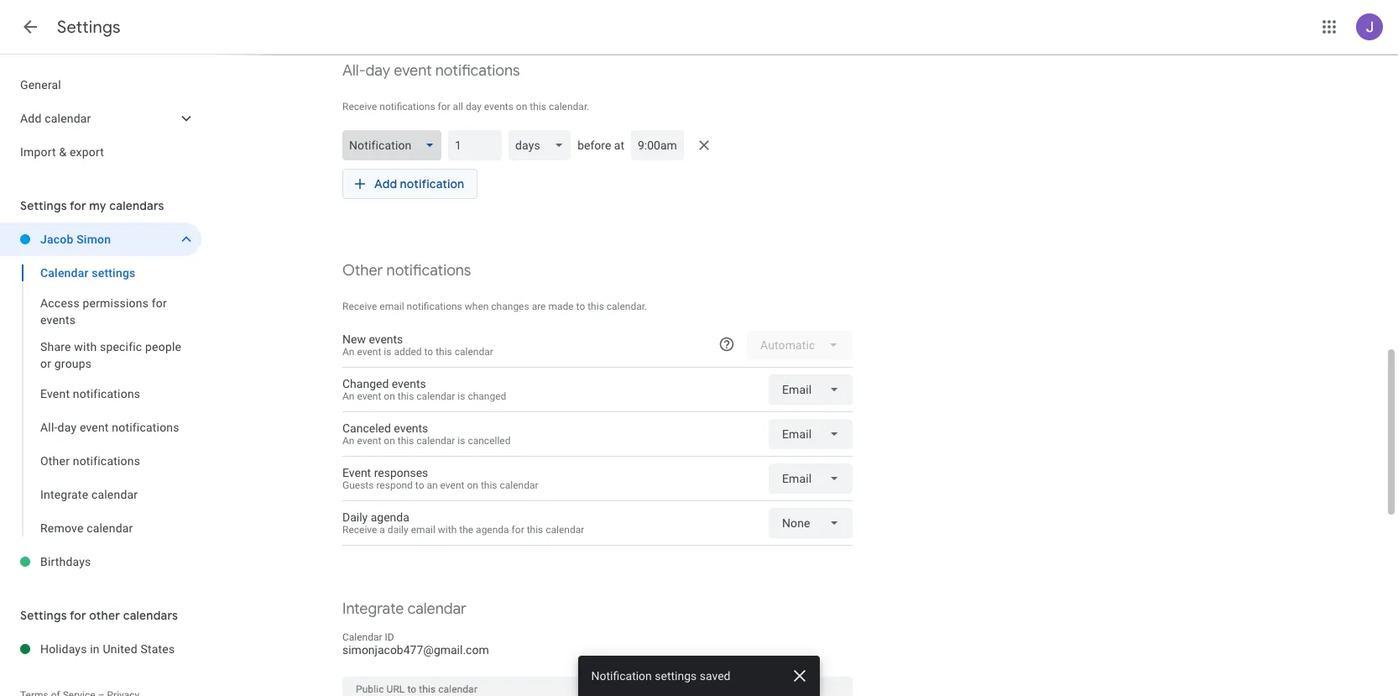 Task type: locate. For each thing, give the bounding box(es) containing it.
made
[[549, 301, 574, 312]]

simon
[[77, 233, 111, 246]]

for inside access permissions for events
[[152, 296, 167, 310]]

calendar. right made
[[607, 301, 648, 312]]

0 horizontal spatial event
[[40, 387, 70, 400]]

integrate calendar up remove calendar
[[40, 488, 138, 501]]

event inside "event responses guests respond to an event on this calendar"
[[343, 466, 371, 479]]

receive for other
[[343, 301, 377, 312]]

0 vertical spatial calendars
[[109, 198, 164, 213]]

event down or
[[40, 387, 70, 400]]

this
[[530, 101, 547, 113], [588, 301, 604, 312], [436, 346, 452, 358], [398, 390, 414, 402], [398, 435, 414, 447], [481, 479, 497, 491], [527, 524, 543, 536]]

email inside daily agenda receive a daily email with the agenda for this calendar
[[411, 524, 436, 536]]

is left changed
[[458, 390, 466, 402]]

add left 'notification'
[[374, 176, 397, 191]]

settings
[[92, 266, 136, 280], [656, 669, 698, 683]]

this inside daily agenda receive a daily email with the agenda for this calendar
[[527, 524, 543, 536]]

0 vertical spatial all-day event notifications
[[343, 61, 520, 81]]

this inside "event responses guests respond to an event on this calendar"
[[481, 479, 497, 491]]

on up canceled
[[384, 390, 395, 402]]

import
[[20, 145, 56, 159]]

other inside group
[[40, 454, 70, 468]]

email up new events an event is added to this calendar
[[380, 301, 404, 312]]

agenda down respond on the left of page
[[371, 510, 410, 524]]

0 vertical spatial other notifications
[[343, 261, 471, 280]]

1 vertical spatial to
[[424, 346, 433, 358]]

is for changed events
[[458, 390, 466, 402]]

an for new events
[[343, 346, 355, 358]]

events
[[484, 101, 514, 113], [40, 313, 76, 327], [369, 332, 403, 346], [392, 377, 426, 390], [394, 421, 428, 435]]

1 vertical spatial is
[[458, 390, 466, 402]]

this inside new events an event is added to this calendar
[[436, 346, 452, 358]]

settings for settings for my calendars
[[20, 198, 67, 213]]

0 horizontal spatial other
[[40, 454, 70, 468]]

event inside the canceled events an event on this calendar is cancelled
[[357, 435, 381, 447]]

events right new
[[369, 332, 403, 346]]

new
[[343, 332, 366, 346]]

on up responses
[[384, 435, 395, 447]]

jacob simon tree item
[[0, 222, 202, 256]]

to inside "event responses guests respond to an event on this calendar"
[[415, 479, 424, 491]]

0 vertical spatial an
[[343, 346, 355, 358]]

receive inside daily agenda receive a daily email with the agenda for this calendar
[[343, 524, 377, 536]]

an
[[343, 346, 355, 358], [343, 390, 355, 402], [343, 435, 355, 447]]

access
[[40, 296, 80, 310]]

responses
[[374, 466, 428, 479]]

0 horizontal spatial day
[[58, 421, 77, 434]]

an inside the canceled events an event on this calendar is cancelled
[[343, 435, 355, 447]]

my
[[89, 198, 106, 213]]

calendar inside "changed events an event on this calendar is changed"
[[417, 390, 455, 402]]

0 vertical spatial receive
[[343, 101, 377, 113]]

0 vertical spatial settings
[[57, 17, 121, 38]]

0 vertical spatial email
[[380, 301, 404, 312]]

permissions
[[83, 296, 149, 310]]

this right 'the'
[[527, 524, 543, 536]]

respond
[[376, 479, 413, 491]]

an up changed
[[343, 346, 355, 358]]

an inside "changed events an event on this calendar is changed"
[[343, 390, 355, 402]]

2 vertical spatial is
[[458, 435, 466, 447]]

email
[[380, 301, 404, 312], [411, 524, 436, 536]]

event inside group
[[40, 387, 70, 400]]

1 vertical spatial all-day event notifications
[[40, 421, 179, 434]]

settings up holidays
[[20, 608, 67, 623]]

integrate calendar inside group
[[40, 488, 138, 501]]

receive
[[343, 101, 377, 113], [343, 301, 377, 312], [343, 524, 377, 536]]

calendar.
[[549, 101, 590, 113], [607, 301, 648, 312]]

add inside add notification button
[[374, 176, 397, 191]]

this right made
[[588, 301, 604, 312]]

calendar inside group
[[40, 266, 89, 280]]

calendar
[[40, 266, 89, 280], [343, 631, 383, 643]]

all-day event notifications
[[343, 61, 520, 81], [40, 421, 179, 434]]

1 vertical spatial integrate calendar
[[343, 599, 467, 619]]

all-
[[343, 61, 366, 81], [40, 421, 58, 434]]

to right made
[[576, 301, 585, 312]]

changed
[[343, 377, 389, 390]]

0 vertical spatial calendar
[[40, 266, 89, 280]]

simonjacob477@gmail.com
[[343, 643, 489, 657]]

1 vertical spatial add
[[374, 176, 397, 191]]

calendars for settings for other calendars
[[123, 608, 178, 623]]

0 vertical spatial is
[[384, 346, 392, 358]]

with
[[74, 340, 97, 353], [438, 524, 457, 536]]

1 receive from the top
[[343, 101, 377, 113]]

0 horizontal spatial all-
[[40, 421, 58, 434]]

event notifications
[[40, 387, 140, 400]]

1 vertical spatial calendar
[[343, 631, 383, 643]]

events down "changed events an event on this calendar is changed"
[[394, 421, 428, 435]]

1 horizontal spatial other notifications
[[343, 261, 471, 280]]

are
[[532, 301, 546, 312]]

birthdays
[[40, 555, 91, 568]]

is
[[384, 346, 392, 358], [458, 390, 466, 402], [458, 435, 466, 447]]

2 vertical spatial an
[[343, 435, 355, 447]]

for left all
[[438, 101, 451, 113]]

events inside new events an event is added to this calendar
[[369, 332, 403, 346]]

to left an
[[415, 479, 424, 491]]

other up new
[[343, 261, 383, 280]]

holidays in united states
[[40, 642, 175, 656]]

agenda
[[371, 510, 410, 524], [476, 524, 509, 536]]

all-day event notifications inside group
[[40, 421, 179, 434]]

2 receive from the top
[[343, 301, 377, 312]]

2 horizontal spatial day
[[466, 101, 482, 113]]

for right 'the'
[[512, 524, 524, 536]]

integrate calendar
[[40, 488, 138, 501], [343, 599, 467, 619]]

1 vertical spatial event
[[343, 466, 371, 479]]

integrate up id
[[343, 599, 404, 619]]

event right an
[[440, 479, 465, 491]]

events inside "changed events an event on this calendar is changed"
[[392, 377, 426, 390]]

jacob
[[40, 233, 73, 246]]

other notifications up new events an event is added to this calendar
[[343, 261, 471, 280]]

2 an from the top
[[343, 390, 355, 402]]

0 horizontal spatial calendar.
[[549, 101, 590, 113]]

group
[[0, 256, 202, 545]]

event up canceled
[[357, 390, 381, 402]]

2 vertical spatial to
[[415, 479, 424, 491]]

is inside the canceled events an event on this calendar is cancelled
[[458, 435, 466, 447]]

0 horizontal spatial all-day event notifications
[[40, 421, 179, 434]]

add up import
[[20, 112, 42, 125]]

on up daily agenda receive a daily email with the agenda for this calendar at the bottom left of the page
[[467, 479, 479, 491]]

is left added
[[384, 346, 392, 358]]

integrate inside group
[[40, 488, 88, 501]]

calendar left id
[[343, 631, 383, 643]]

0 horizontal spatial other notifications
[[40, 454, 140, 468]]

integrate
[[40, 488, 88, 501], [343, 599, 404, 619]]

0 vertical spatial integrate
[[40, 488, 88, 501]]

event
[[394, 61, 432, 81], [357, 346, 381, 358], [357, 390, 381, 402], [80, 421, 109, 434], [357, 435, 381, 447], [440, 479, 465, 491]]

calendars for settings for my calendars
[[109, 198, 164, 213]]

1 vertical spatial integrate
[[343, 599, 404, 619]]

3 an from the top
[[343, 435, 355, 447]]

settings for calendar
[[92, 266, 136, 280]]

notification
[[592, 669, 653, 683]]

settings left 'saved'
[[656, 669, 698, 683]]

1 horizontal spatial other
[[343, 261, 383, 280]]

1 vertical spatial email
[[411, 524, 436, 536]]

events right all
[[484, 101, 514, 113]]

0 horizontal spatial calendar
[[40, 266, 89, 280]]

receive for all-
[[343, 101, 377, 113]]

event up changed
[[357, 346, 381, 358]]

add notification button
[[343, 164, 478, 204]]

1 horizontal spatial calendar
[[343, 631, 383, 643]]

united
[[103, 642, 138, 656]]

events for changed events
[[392, 377, 426, 390]]

this up responses
[[398, 435, 414, 447]]

on
[[516, 101, 528, 113], [384, 390, 395, 402], [384, 435, 395, 447], [467, 479, 479, 491]]

is inside new events an event is added to this calendar
[[384, 346, 392, 358]]

settings inside group
[[92, 266, 136, 280]]

other
[[343, 261, 383, 280], [40, 454, 70, 468]]

on inside the canceled events an event on this calendar is cancelled
[[384, 435, 395, 447]]

for left other
[[70, 608, 86, 623]]

this down cancelled
[[481, 479, 497, 491]]

integrate up remove
[[40, 488, 88, 501]]

when
[[465, 301, 489, 312]]

settings for my calendars
[[20, 198, 164, 213]]

settings right go back image
[[57, 17, 121, 38]]

calendar up access
[[40, 266, 89, 280]]

with up groups
[[74, 340, 97, 353]]

all-day event notifications up all
[[343, 61, 520, 81]]

notifications
[[435, 61, 520, 81], [380, 101, 435, 113], [387, 261, 471, 280], [407, 301, 462, 312], [73, 387, 140, 400], [112, 421, 179, 434], [73, 454, 140, 468]]

all-day event notifications down event notifications on the bottom of page
[[40, 421, 179, 434]]

0 horizontal spatial integrate calendar
[[40, 488, 138, 501]]

day inside settings for my calendars "tree"
[[58, 421, 77, 434]]

0 vertical spatial integrate calendar
[[40, 488, 138, 501]]

other up remove
[[40, 454, 70, 468]]

1 vertical spatial receive
[[343, 301, 377, 312]]

1 vertical spatial calendar.
[[607, 301, 648, 312]]

1 an from the top
[[343, 346, 355, 358]]

settings up 'permissions'
[[92, 266, 136, 280]]

1 horizontal spatial all-
[[343, 61, 366, 81]]

day
[[366, 61, 390, 81], [466, 101, 482, 113], [58, 421, 77, 434]]

1 horizontal spatial event
[[343, 466, 371, 479]]

integrate calendar up id
[[343, 599, 467, 619]]

calendars
[[109, 198, 164, 213], [123, 608, 178, 623]]

event up responses
[[357, 435, 381, 447]]

events inside the canceled events an event on this calendar is cancelled
[[394, 421, 428, 435]]

tree
[[0, 68, 202, 169]]

None text field
[[356, 694, 840, 696]]

in
[[90, 642, 100, 656]]

remove
[[40, 521, 84, 535]]

1 vertical spatial all-
[[40, 421, 58, 434]]

calendar
[[45, 112, 91, 125], [455, 346, 494, 358], [417, 390, 455, 402], [417, 435, 455, 447], [500, 479, 539, 491], [91, 488, 138, 501], [87, 521, 133, 535], [546, 524, 585, 536], [408, 599, 467, 619]]

1 horizontal spatial add
[[374, 176, 397, 191]]

calendar inside calendar id simonjacob477@gmail.com
[[343, 631, 383, 643]]

an up guests
[[343, 435, 355, 447]]

1 vertical spatial settings
[[656, 669, 698, 683]]

None field
[[343, 130, 449, 160], [509, 130, 578, 160], [769, 374, 853, 405], [769, 419, 853, 449], [769, 463, 853, 494], [769, 508, 853, 538], [343, 130, 449, 160], [509, 130, 578, 160], [769, 374, 853, 405], [769, 419, 853, 449], [769, 463, 853, 494], [769, 508, 853, 538]]

1 vertical spatial with
[[438, 524, 457, 536]]

group containing calendar settings
[[0, 256, 202, 545]]

1 horizontal spatial settings
[[656, 669, 698, 683]]

email right daily
[[411, 524, 436, 536]]

0 vertical spatial day
[[366, 61, 390, 81]]

settings
[[57, 17, 121, 38], [20, 198, 67, 213], [20, 608, 67, 623]]

is for canceled events
[[458, 435, 466, 447]]

2 vertical spatial receive
[[343, 524, 377, 536]]

is inside "changed events an event on this calendar is changed"
[[458, 390, 466, 402]]

other notifications
[[343, 261, 471, 280], [40, 454, 140, 468]]

agenda right 'the'
[[476, 524, 509, 536]]

0 horizontal spatial agenda
[[371, 510, 410, 524]]

calendars right my
[[109, 198, 164, 213]]

calendar. up the before
[[549, 101, 590, 113]]

for
[[438, 101, 451, 113], [70, 198, 86, 213], [152, 296, 167, 310], [512, 524, 524, 536], [70, 608, 86, 623]]

all
[[453, 101, 463, 113]]

1 horizontal spatial email
[[411, 524, 436, 536]]

1 vertical spatial settings
[[20, 198, 67, 213]]

with inside share with specific people or groups
[[74, 340, 97, 353]]

birthdays link
[[40, 545, 202, 578]]

an for canceled events
[[343, 435, 355, 447]]

0 horizontal spatial with
[[74, 340, 97, 353]]

settings up jacob
[[20, 198, 67, 213]]

0 vertical spatial event
[[40, 387, 70, 400]]

changed events an event on this calendar is changed
[[343, 377, 507, 402]]

events down access
[[40, 313, 76, 327]]

remove calendar
[[40, 521, 133, 535]]

new events an event is added to this calendar
[[343, 332, 494, 358]]

this right added
[[436, 346, 452, 358]]

event left respond on the left of page
[[343, 466, 371, 479]]

states
[[141, 642, 175, 656]]

this right changed
[[398, 390, 414, 402]]

is left cancelled
[[458, 435, 466, 447]]

0 horizontal spatial settings
[[92, 266, 136, 280]]

1 vertical spatial other
[[40, 454, 70, 468]]

to inside new events an event is added to this calendar
[[424, 346, 433, 358]]

an up canceled
[[343, 390, 355, 402]]

add
[[20, 112, 42, 125], [374, 176, 397, 191]]

calendar id simonjacob477@gmail.com
[[343, 631, 489, 657]]

other notifications down event notifications on the bottom of page
[[40, 454, 140, 468]]

event inside new events an event is added to this calendar
[[357, 346, 381, 358]]

3 receive from the top
[[343, 524, 377, 536]]

add notification
[[374, 176, 465, 191]]

to
[[576, 301, 585, 312], [424, 346, 433, 358], [415, 479, 424, 491]]

0 vertical spatial with
[[74, 340, 97, 353]]

add calendar
[[20, 112, 91, 125]]

id
[[385, 631, 394, 643]]

0 horizontal spatial add
[[20, 112, 42, 125]]

event up receive notifications for all day events on this calendar.
[[394, 61, 432, 81]]

1 horizontal spatial integrate calendar
[[343, 599, 467, 619]]

other
[[89, 608, 120, 623]]

1 vertical spatial other notifications
[[40, 454, 140, 468]]

added
[[394, 346, 422, 358]]

for right 'permissions'
[[152, 296, 167, 310]]

on right all
[[516, 101, 528, 113]]

an inside new events an event is added to this calendar
[[343, 346, 355, 358]]

settings for my calendars tree
[[0, 222, 202, 578]]

event
[[40, 387, 70, 400], [343, 466, 371, 479]]

2 vertical spatial settings
[[20, 608, 67, 623]]

2 vertical spatial day
[[58, 421, 77, 434]]

calendars up states
[[123, 608, 178, 623]]

0 horizontal spatial integrate
[[40, 488, 88, 501]]

settings for notification
[[656, 669, 698, 683]]

1 vertical spatial an
[[343, 390, 355, 402]]

0 vertical spatial settings
[[92, 266, 136, 280]]

1 vertical spatial calendars
[[123, 608, 178, 623]]

with left 'the'
[[438, 524, 457, 536]]

this inside "changed events an event on this calendar is changed"
[[398, 390, 414, 402]]

1 horizontal spatial with
[[438, 524, 457, 536]]

to right added
[[424, 346, 433, 358]]

events down added
[[392, 377, 426, 390]]

event down event notifications on the bottom of page
[[80, 421, 109, 434]]

0 vertical spatial add
[[20, 112, 42, 125]]



Task type: vqa. For each thing, say whether or not it's contained in the screenshot.
first An from the top
yes



Task type: describe. For each thing, give the bounding box(es) containing it.
settings heading
[[57, 17, 121, 38]]

settings for settings for other calendars
[[20, 608, 67, 623]]

add for add notification
[[374, 176, 397, 191]]

all- inside group
[[40, 421, 58, 434]]

daily
[[388, 524, 409, 536]]

events inside access permissions for events
[[40, 313, 76, 327]]

cancelled
[[468, 435, 511, 447]]

receive email notifications when changes are made to this calendar.
[[343, 301, 648, 312]]

on inside "event responses guests respond to an event on this calendar"
[[467, 479, 479, 491]]

1 horizontal spatial calendar.
[[607, 301, 648, 312]]

receive notifications for all day events on this calendar.
[[343, 101, 590, 113]]

calendar inside "event responses guests respond to an event on this calendar"
[[500, 479, 539, 491]]

for left my
[[70, 198, 86, 213]]

changed
[[468, 390, 507, 402]]

calendar for calendar settings
[[40, 266, 89, 280]]

an for changed events
[[343, 390, 355, 402]]

at
[[614, 139, 625, 152]]

birthdays tree item
[[0, 545, 202, 578]]

groups
[[54, 357, 92, 370]]

canceled events an event on this calendar is cancelled
[[343, 421, 511, 447]]

0 vertical spatial calendar.
[[549, 101, 590, 113]]

settings for settings
[[57, 17, 121, 38]]

calendar inside new events an event is added to this calendar
[[455, 346, 494, 358]]

calendar inside daily agenda receive a daily email with the agenda for this calendar
[[546, 524, 585, 536]]

0 horizontal spatial email
[[380, 301, 404, 312]]

daily agenda receive a daily email with the agenda for this calendar
[[343, 510, 585, 536]]

saved
[[700, 669, 731, 683]]

Time of day text field
[[638, 137, 678, 154]]

a
[[380, 524, 385, 536]]

export
[[70, 145, 104, 159]]

holidays
[[40, 642, 87, 656]]

event responses guests respond to an event on this calendar
[[343, 466, 539, 491]]

guests
[[343, 479, 374, 491]]

&
[[59, 145, 67, 159]]

event for event notifications
[[40, 387, 70, 400]]

event inside "event responses guests respond to an event on this calendar"
[[440, 479, 465, 491]]

event inside "changed events an event on this calendar is changed"
[[357, 390, 381, 402]]

changes
[[491, 301, 530, 312]]

before at
[[578, 139, 625, 152]]

for inside daily agenda receive a daily email with the agenda for this calendar
[[512, 524, 524, 536]]

jacob simon
[[40, 233, 111, 246]]

notification
[[400, 176, 465, 191]]

access permissions for events
[[40, 296, 167, 327]]

specific
[[100, 340, 142, 353]]

holidays in united states link
[[40, 632, 202, 666]]

or
[[40, 357, 51, 370]]

people
[[145, 340, 182, 353]]

other notifications inside group
[[40, 454, 140, 468]]

1 vertical spatial day
[[466, 101, 482, 113]]

settings for other calendars
[[20, 608, 178, 623]]

import & export
[[20, 145, 104, 159]]

1 horizontal spatial day
[[366, 61, 390, 81]]

0 vertical spatial all-
[[343, 61, 366, 81]]

canceled
[[343, 421, 391, 435]]

share
[[40, 340, 71, 353]]

this inside the canceled events an event on this calendar is cancelled
[[398, 435, 414, 447]]

general
[[20, 78, 61, 92]]

the day before at 9am element
[[343, 127, 853, 164]]

go back image
[[20, 17, 40, 37]]

on inside "changed events an event on this calendar is changed"
[[384, 390, 395, 402]]

event for event responses guests respond to an event on this calendar
[[343, 466, 371, 479]]

with inside daily agenda receive a daily email with the agenda for this calendar
[[438, 524, 457, 536]]

Days in advance for notification number field
[[455, 130, 496, 160]]

tree containing general
[[0, 68, 202, 169]]

0 vertical spatial other
[[343, 261, 383, 280]]

this up the day before at 9am element
[[530, 101, 547, 113]]

1 horizontal spatial agenda
[[476, 524, 509, 536]]

1 horizontal spatial all-day event notifications
[[343, 61, 520, 81]]

share with specific people or groups
[[40, 340, 182, 370]]

notification settings saved
[[592, 669, 731, 683]]

events for canceled events
[[394, 421, 428, 435]]

the
[[459, 524, 474, 536]]

event inside group
[[80, 421, 109, 434]]

0 vertical spatial to
[[576, 301, 585, 312]]

calendar for calendar id simonjacob477@gmail.com
[[343, 631, 383, 643]]

calendar settings
[[40, 266, 136, 280]]

calendar inside the canceled events an event on this calendar is cancelled
[[417, 435, 455, 447]]

before
[[578, 139, 612, 152]]

events for new events
[[369, 332, 403, 346]]

an
[[427, 479, 438, 491]]

daily
[[343, 510, 368, 524]]

holidays in united states tree item
[[0, 632, 202, 666]]

add for add calendar
[[20, 112, 42, 125]]

1 horizontal spatial integrate
[[343, 599, 404, 619]]



